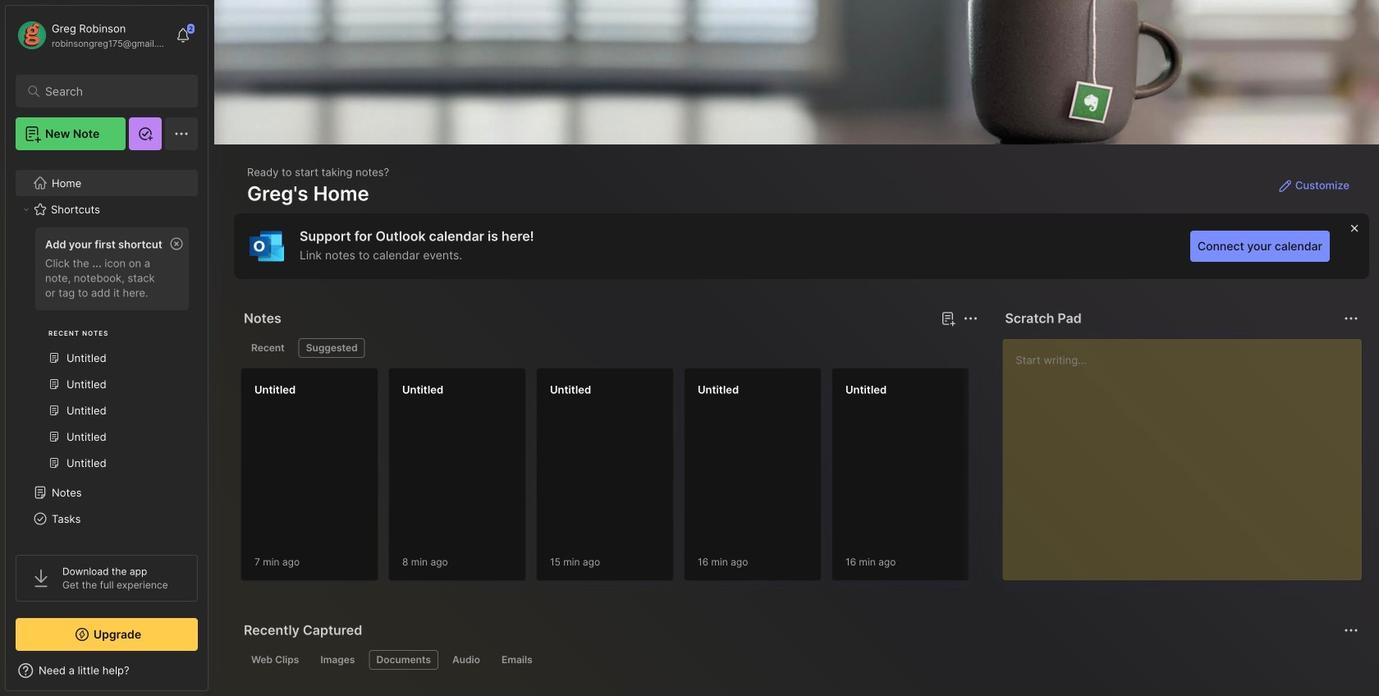 Task type: describe. For each thing, give the bounding box(es) containing it.
main element
[[0, 0, 214, 696]]

Start writing… text field
[[1016, 339, 1361, 567]]

click to collapse image
[[207, 666, 220, 686]]

group inside tree
[[16, 223, 197, 486]]



Task type: locate. For each thing, give the bounding box(es) containing it.
1 vertical spatial tab list
[[244, 650, 1357, 670]]

1 tab list from the top
[[244, 338, 976, 358]]

row group
[[241, 368, 1380, 591]]

2 tab list from the top
[[244, 650, 1357, 670]]

WHAT'S NEW field
[[6, 658, 208, 684]]

more actions image
[[1342, 309, 1361, 328]]

Search text field
[[45, 84, 176, 99]]

Account field
[[16, 19, 168, 52]]

tree inside main element
[[6, 160, 208, 683]]

None search field
[[45, 81, 176, 101]]

1 horizontal spatial more actions field
[[1340, 307, 1363, 330]]

group
[[16, 223, 197, 486]]

0 horizontal spatial more actions field
[[959, 307, 982, 330]]

none search field inside main element
[[45, 81, 176, 101]]

more actions image
[[961, 309, 981, 328]]

tab list
[[244, 338, 976, 358], [244, 650, 1357, 670]]

tree
[[6, 160, 208, 683]]

2 more actions field from the left
[[1340, 307, 1363, 330]]

tab
[[244, 338, 292, 358], [299, 338, 365, 358], [244, 650, 307, 670], [313, 650, 363, 670], [369, 650, 438, 670], [445, 650, 488, 670], [494, 650, 540, 670]]

More actions field
[[959, 307, 982, 330], [1340, 307, 1363, 330]]

0 vertical spatial tab list
[[244, 338, 976, 358]]

1 more actions field from the left
[[959, 307, 982, 330]]



Task type: vqa. For each thing, say whether or not it's contained in the screenshot.
Find tasks… text field
no



